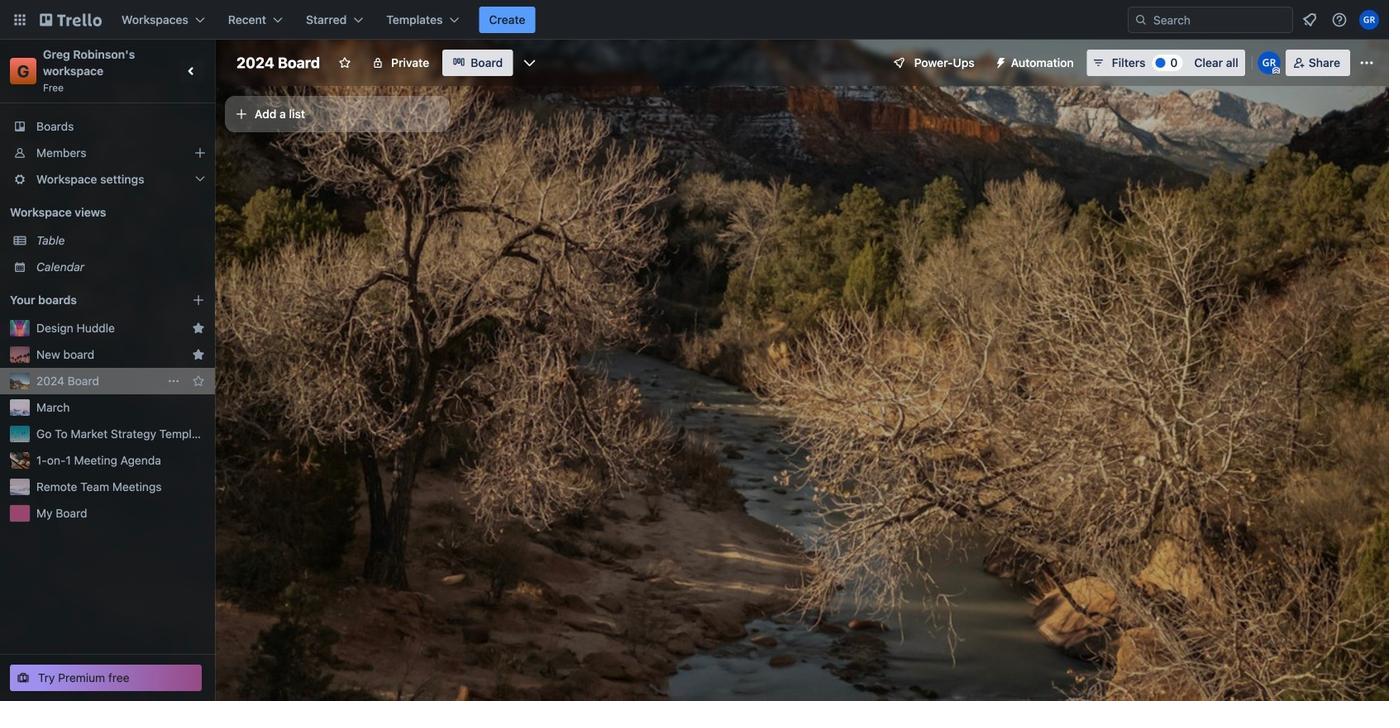 Task type: locate. For each thing, give the bounding box(es) containing it.
starred icon image
[[192, 322, 205, 335], [192, 348, 205, 362]]

1 vertical spatial starred icon image
[[192, 348, 205, 362]]

starred icon image down the add board 'image'
[[192, 322, 205, 335]]

0 vertical spatial starred icon image
[[192, 322, 205, 335]]

starred icon image up star icon
[[192, 348, 205, 362]]

sm image
[[988, 50, 1012, 73]]

this member is an admin of this board. image
[[1273, 67, 1280, 74]]

search image
[[1135, 13, 1148, 26]]

2 starred icon image from the top
[[192, 348, 205, 362]]

open information menu image
[[1332, 12, 1348, 28]]

primary element
[[0, 0, 1390, 40]]

your boards with 8 items element
[[10, 290, 167, 310]]

board actions menu image
[[167, 375, 180, 388]]

back to home image
[[40, 7, 102, 33]]



Task type: vqa. For each thing, say whether or not it's contained in the screenshot.
search icon
yes



Task type: describe. For each thing, give the bounding box(es) containing it.
0 notifications image
[[1300, 10, 1320, 30]]

star or unstar board image
[[338, 56, 352, 69]]

1 starred icon image from the top
[[192, 322, 205, 335]]

star icon image
[[192, 375, 205, 388]]

Board name text field
[[228, 50, 329, 76]]

Search field
[[1148, 8, 1293, 31]]

greg robinson (gregrobinson96) image
[[1258, 51, 1281, 74]]

greg robinson (gregrobinson96) image
[[1360, 10, 1380, 30]]

add board image
[[192, 294, 205, 307]]

workspace navigation collapse icon image
[[180, 60, 204, 83]]

show menu image
[[1359, 55, 1376, 71]]

customize views image
[[521, 55, 538, 71]]



